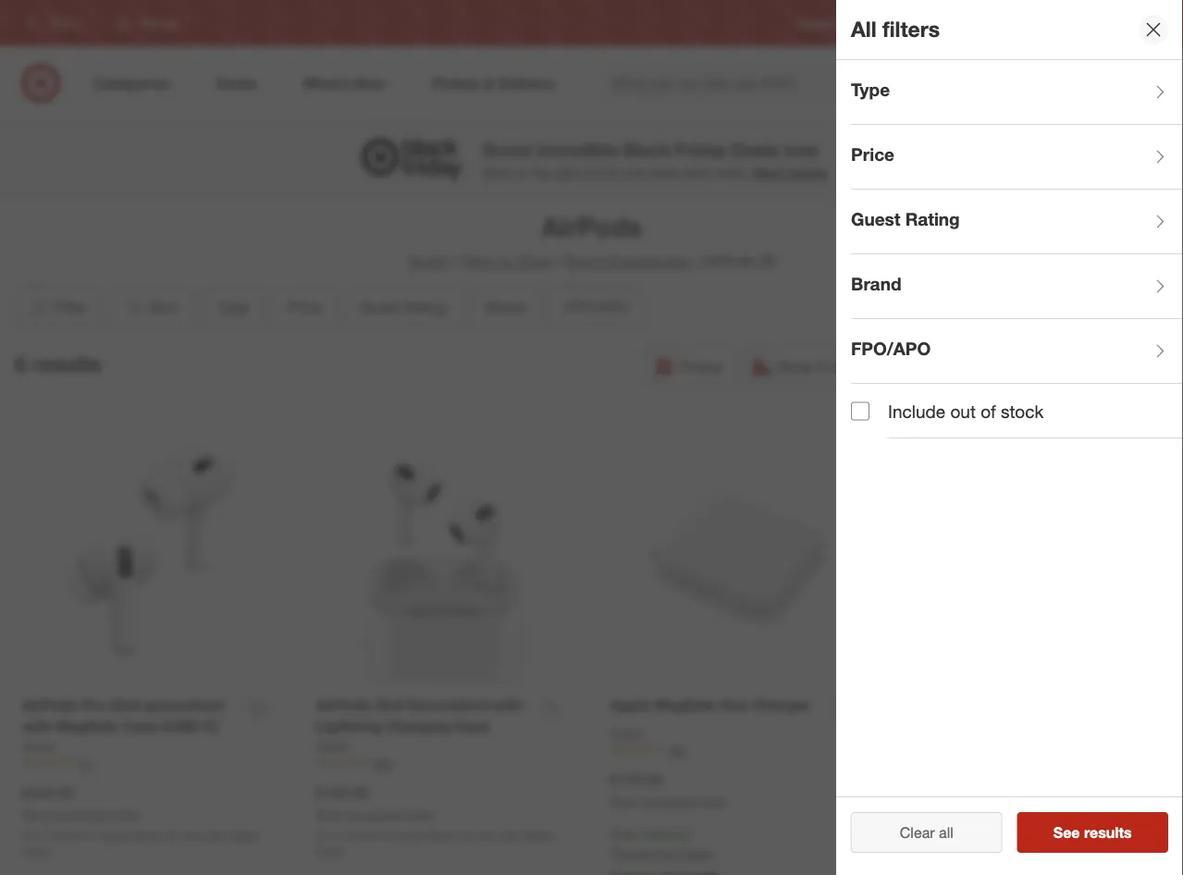 Task type: describe. For each thing, give the bounding box(es) containing it.
0 horizontal spatial type
[[217, 298, 249, 316]]

price inside 'all filters' dialog
[[851, 144, 895, 165]]

when for $129.99
[[610, 795, 639, 809]]

score incredible black friday deals now save on top gifts & find new deals each week. start saving
[[483, 139, 827, 181]]

$249.99
[[22, 784, 74, 802]]

generation)
[[407, 696, 489, 714]]

2 for $169.99
[[333, 829, 339, 843]]

charging
[[386, 717, 451, 735]]

free for airpods (3rd generation) with lightning charging case
[[477, 829, 496, 843]]

ways
[[461, 252, 496, 270]]

1 horizontal spatial magsafe
[[654, 696, 717, 714]]

find stores
[[1116, 16, 1172, 30]]

brand inside 'all filters' dialog
[[851, 274, 902, 295]]

1 horizontal spatial fpo/apo button
[[851, 319, 1184, 384]]

airpods for airpods target / ways to shop / brand experiences / airpods (6)
[[542, 210, 642, 243]]

deals
[[731, 139, 779, 160]]

out
[[951, 401, 976, 422]]

months for $169.99
[[343, 829, 380, 843]]

when for $169.99
[[316, 808, 345, 822]]

when for $549.00
[[904, 826, 933, 840]]

ways to shop link
[[461, 252, 553, 270]]

0 horizontal spatial price
[[288, 298, 321, 316]]

airpods (3rd generation) with lightning charging case link
[[316, 695, 529, 737]]

save
[[483, 164, 511, 181]]

experiences
[[609, 252, 691, 270]]

charger
[[754, 696, 811, 714]]

guest rating inside 'all filters' dialog
[[851, 209, 960, 230]]

in
[[816, 357, 828, 375]]

with inside airpods (3rd generation) with lightning charging case
[[493, 696, 523, 714]]

1 vertical spatial price button
[[272, 287, 337, 327]]

magsafe inside airpods pro (2nd generation) with magsafe case (usb‑c)
[[56, 717, 118, 735]]

0 horizontal spatial fpo/apo button
[[549, 287, 645, 327]]

apply.
[[680, 845, 715, 861]]

music for $249.99
[[134, 829, 163, 843]]

2 / from the left
[[556, 252, 561, 270]]

online for $549.00
[[992, 826, 1021, 840]]

apple magsafe duo charger
[[610, 696, 811, 714]]

registry
[[798, 16, 839, 30]]

of for $249.99
[[89, 829, 98, 843]]

apple inside apple magsafe duo charger link
[[610, 696, 650, 714]]

&
[[584, 164, 593, 181]]

weekly ad
[[868, 16, 921, 30]]

with for $169.99
[[499, 829, 519, 843]]

airpods pro (2nd generation) with magsafe case (usb‑c)
[[22, 696, 224, 735]]

duo
[[721, 696, 750, 714]]

1 vertical spatial guest rating
[[360, 298, 447, 316]]

all filters
[[851, 16, 940, 42]]

Include out of stock checkbox
[[851, 402, 870, 421]]

all
[[939, 824, 954, 842]]

0 horizontal spatial brand
[[486, 298, 526, 316]]

with for $549.00
[[1087, 847, 1108, 861]]

apple link for airpods (3rd generation) with lightning charging case
[[316, 737, 350, 755]]

target link
[[408, 252, 448, 270]]

pro
[[81, 696, 106, 714]]

for inside $549.00 when purchased online try 2 months of apple music for free with target circle
[[1048, 847, 1062, 861]]

clear
[[900, 824, 935, 842]]

rating inside 'all filters' dialog
[[906, 209, 960, 230]]

weekly ad link
[[868, 15, 921, 31]]

(usb‑c)
[[162, 717, 219, 735]]

apple inside $249.99 when purchased online try 2 months of apple music for free with target circle
[[102, 829, 130, 843]]

target for $169.99
[[523, 829, 553, 843]]

guest inside 'all filters' dialog
[[851, 209, 901, 230]]

shipping
[[639, 826, 689, 842]]

airpods (3rd generation) with lightning charging case
[[316, 696, 523, 735]]

105 link
[[610, 743, 867, 759]]

shipping
[[1098, 357, 1157, 375]]

type inside 'all filters' dialog
[[851, 79, 890, 101]]

74 link
[[22, 755, 279, 772]]

airpods for airpods pro (2nd generation) with magsafe case (usb‑c)
[[22, 696, 77, 714]]

online for $169.99
[[404, 808, 433, 822]]

filter
[[55, 298, 87, 316]]

when for $249.99
[[22, 808, 51, 822]]

deals
[[649, 164, 680, 181]]

include out of stock
[[888, 401, 1044, 422]]

clear all
[[900, 824, 954, 842]]

purchased for $169.99
[[348, 808, 401, 822]]

105
[[667, 744, 686, 757]]

3 / from the left
[[695, 252, 700, 270]]

909
[[373, 756, 392, 770]]

week.
[[716, 164, 749, 181]]

(2nd
[[110, 696, 140, 714]]

score
[[483, 139, 532, 160]]

74
[[79, 756, 91, 770]]

try for $249.99
[[22, 829, 36, 843]]

circle for $169.99
[[316, 845, 344, 859]]

apple inside $549.00 when purchased online try 2 months of apple music for free with target circle
[[984, 847, 1013, 861]]

store
[[832, 357, 865, 375]]

1 vertical spatial guest rating button
[[345, 287, 463, 327]]

shop in store button
[[743, 346, 877, 387]]

apple magsafe duo charger link
[[610, 695, 811, 716]]

black
[[624, 139, 671, 160]]

now
[[784, 139, 819, 160]]

brand experiences link
[[565, 252, 691, 270]]

of inside 'all filters' dialog
[[981, 401, 996, 422]]

start
[[753, 164, 784, 181]]

1 horizontal spatial price button
[[851, 125, 1184, 190]]

$169.99
[[316, 784, 368, 802]]

filters
[[883, 16, 940, 42]]

2 for $549.00
[[921, 847, 928, 861]]

for for charging
[[460, 829, 474, 843]]

weekly
[[868, 16, 904, 30]]

with for $249.99
[[205, 829, 225, 843]]

same day delivery button
[[885, 346, 1056, 387]]

months for $249.99
[[48, 829, 86, 843]]

$249.99 when purchased online try 2 months of apple music for free with target circle
[[22, 784, 259, 859]]

online for $129.99
[[698, 795, 727, 809]]

see
[[1054, 824, 1080, 842]]

pickup
[[679, 357, 723, 375]]

ad
[[907, 16, 921, 30]]

free shipping * * exclusions apply.
[[610, 826, 715, 861]]

stores
[[1140, 16, 1172, 30]]

find
[[1116, 16, 1137, 30]]

months for $549.00
[[931, 847, 968, 861]]

see results
[[1054, 824, 1132, 842]]

all
[[851, 16, 877, 42]]

1 vertical spatial *
[[610, 845, 614, 861]]

What can we help you find? suggestions appear below search field
[[601, 63, 949, 104]]

1 / from the left
[[452, 252, 457, 270]]

apple inside $169.99 when purchased online try 2 months of apple music for free with target circle
[[396, 829, 424, 843]]

sort
[[150, 298, 178, 316]]



Task type: locate. For each thing, give the bounding box(es) containing it.
music for $169.99
[[428, 829, 457, 843]]

results right see on the right bottom of the page
[[1084, 824, 1132, 842]]

results for see results
[[1084, 824, 1132, 842]]

0 horizontal spatial free
[[183, 829, 202, 843]]

1 horizontal spatial type button
[[851, 60, 1184, 125]]

1 vertical spatial guest
[[360, 298, 400, 316]]

1 vertical spatial type button
[[202, 287, 265, 327]]

1 horizontal spatial guest
[[851, 209, 901, 230]]

shop
[[517, 252, 553, 270], [777, 357, 812, 375]]

2 horizontal spatial 2
[[921, 847, 928, 861]]

case
[[122, 717, 158, 735], [455, 717, 490, 735]]

0 vertical spatial guest rating button
[[851, 190, 1184, 254]]

apple link
[[610, 724, 644, 743], [22, 737, 55, 755], [316, 737, 350, 755]]

fpo/apo inside 'all filters' dialog
[[851, 338, 931, 360]]

same day delivery
[[919, 357, 1044, 375]]

brand button down 'ways to shop' link
[[470, 287, 541, 327]]

magsafe down pro on the left of the page
[[56, 717, 118, 735]]

apple link up "$249.99"
[[22, 737, 55, 755]]

fpo/apo down brand experiences link
[[564, 298, 629, 316]]

when
[[610, 795, 639, 809], [22, 808, 51, 822], [316, 808, 345, 822], [904, 826, 933, 840]]

0 horizontal spatial try
[[22, 829, 36, 843]]

purchased for $129.99
[[642, 795, 695, 809]]

apple link for airpods pro (2nd generation) with magsafe case (usb‑c)
[[22, 737, 55, 755]]

2 down $169.99
[[333, 829, 339, 843]]

target inside $169.99 when purchased online try 2 months of apple music for free with target circle
[[523, 829, 553, 843]]

all filters dialog
[[837, 0, 1184, 875]]

online right all
[[992, 826, 1021, 840]]

of inside $549.00 when purchased online try 2 months of apple music for free with target circle
[[971, 847, 981, 861]]

1 horizontal spatial try
[[316, 829, 330, 843]]

1 horizontal spatial price
[[851, 144, 895, 165]]

0 vertical spatial *
[[689, 826, 693, 842]]

2 horizontal spatial free
[[1065, 847, 1084, 861]]

gifts
[[556, 164, 581, 181]]

airpods inside airpods pro (2nd generation) with magsafe case (usb‑c)
[[22, 696, 77, 714]]

music
[[134, 829, 163, 843], [428, 829, 457, 843], [1016, 847, 1045, 861]]

for down '909' link
[[460, 829, 474, 843]]

1 horizontal spatial guest rating
[[851, 209, 960, 230]]

delivery
[[991, 357, 1044, 375]]

1 vertical spatial magsafe
[[56, 717, 118, 735]]

circle
[[22, 845, 50, 859], [316, 845, 344, 859], [904, 863, 932, 875]]

of inside $249.99 when purchased online try 2 months of apple music for free with target circle
[[89, 829, 98, 843]]

free inside $249.99 when purchased online try 2 months of apple music for free with target circle
[[183, 829, 202, 843]]

for inside $249.99 when purchased online try 2 months of apple music for free with target circle
[[166, 829, 179, 843]]

lightning
[[316, 717, 382, 735]]

with inside $169.99 when purchased online try 2 months of apple music for free with target circle
[[499, 829, 519, 843]]

* up 'apply.' on the bottom of the page
[[689, 826, 693, 842]]

circle for $549.00
[[904, 863, 932, 875]]

purchased inside $549.00 when purchased online try 2 months of apple music for free with target circle
[[936, 826, 989, 840]]

1 horizontal spatial type
[[851, 79, 890, 101]]

shop left the in
[[777, 357, 812, 375]]

magsafe up '105'
[[654, 696, 717, 714]]

airpods (3rd generation) with lightning charging case image
[[316, 427, 573, 684], [316, 427, 573, 684]]

circle inside $169.99 when purchased online try 2 months of apple music for free with target circle
[[316, 845, 344, 859]]

type down all
[[851, 79, 890, 101]]

exclusions
[[614, 845, 676, 861]]

when inside $169.99 when purchased online try 2 months of apple music for free with target circle
[[316, 808, 345, 822]]

airpods up brand experiences link
[[542, 210, 642, 243]]

airpods target / ways to shop / brand experiences / airpods (6)
[[408, 210, 776, 270]]

0 horizontal spatial guest
[[360, 298, 400, 316]]

$549.00
[[904, 802, 956, 820]]

day
[[961, 357, 987, 375]]

for down 74 link
[[166, 829, 179, 843]]

1 horizontal spatial /
[[556, 252, 561, 270]]

0 horizontal spatial type button
[[202, 287, 265, 327]]

when inside $129.99 when purchased online
[[610, 795, 639, 809]]

0 vertical spatial price button
[[851, 125, 1184, 190]]

/ right experiences
[[695, 252, 700, 270]]

case down generation)
[[455, 717, 490, 735]]

airpods for airpods (3rd generation) with lightning charging case
[[316, 696, 371, 714]]

circle down "$249.99"
[[22, 845, 50, 859]]

fpo/apo up include
[[851, 338, 931, 360]]

type
[[851, 79, 890, 101], [217, 298, 249, 316]]

case down the "(2nd"
[[122, 717, 158, 735]]

case inside airpods pro (2nd generation) with magsafe case (usb‑c)
[[122, 717, 158, 735]]

0 vertical spatial shop
[[517, 252, 553, 270]]

when down $549.00
[[904, 826, 933, 840]]

(3rd
[[375, 696, 402, 714]]

purchased for $249.99
[[54, 808, 106, 822]]

generation)
[[144, 696, 224, 714]]

try inside $549.00 when purchased online try 2 months of apple music for free with target circle
[[904, 847, 918, 861]]

try inside $249.99 when purchased online try 2 months of apple music for free with target circle
[[22, 829, 36, 843]]

circle down $169.99
[[316, 845, 344, 859]]

2 inside $549.00 when purchased online try 2 months of apple music for free with target circle
[[921, 847, 928, 861]]

see results button
[[1017, 812, 1169, 853]]

airpods inside airpods (3rd generation) with lightning charging case
[[316, 696, 371, 714]]

2 down "$249.99"
[[39, 829, 45, 843]]

of for $549.00
[[971, 847, 981, 861]]

for
[[166, 829, 179, 843], [460, 829, 474, 843], [1048, 847, 1062, 861]]

when down $169.99
[[316, 808, 345, 822]]

guest
[[851, 209, 901, 230], [360, 298, 400, 316]]

price
[[851, 144, 895, 165], [288, 298, 321, 316]]

for for magsafe
[[166, 829, 179, 843]]

free for airpods pro (2nd generation) with magsafe case (usb‑c)
[[183, 829, 202, 843]]

apple magsafe duo charger image
[[610, 427, 867, 684], [610, 427, 867, 684]]

1 vertical spatial rating
[[404, 298, 447, 316]]

0 horizontal spatial for
[[166, 829, 179, 843]]

saving
[[788, 164, 827, 181]]

rating
[[906, 209, 960, 230], [404, 298, 447, 316]]

pickup button
[[644, 346, 735, 387]]

1 vertical spatial shop
[[777, 357, 812, 375]]

1 horizontal spatial circle
[[316, 845, 344, 859]]

shop inside airpods target / ways to shop / brand experiences / airpods (6)
[[517, 252, 553, 270]]

1 vertical spatial price
[[288, 298, 321, 316]]

0 vertical spatial fpo/apo
[[564, 298, 629, 316]]

same
[[919, 357, 957, 375]]

try inside $169.99 when purchased online try 2 months of apple music for free with target circle
[[316, 829, 330, 843]]

0 horizontal spatial months
[[48, 829, 86, 843]]

try down $169.99
[[316, 829, 330, 843]]

apple airpods max image
[[904, 427, 1162, 685], [904, 427, 1162, 685]]

shipping button
[[1064, 346, 1169, 387]]

2 case from the left
[[455, 717, 490, 735]]

online for $249.99
[[110, 808, 139, 822]]

1 vertical spatial brand
[[851, 274, 902, 295]]

online inside $129.99 when purchased online
[[698, 795, 727, 809]]

0 horizontal spatial case
[[122, 717, 158, 735]]

online
[[698, 795, 727, 809], [110, 808, 139, 822], [404, 808, 433, 822], [992, 826, 1021, 840]]

online inside $169.99 when purchased online try 2 months of apple music for free with target circle
[[404, 808, 433, 822]]

with inside $549.00 when purchased online try 2 months of apple music for free with target circle
[[1087, 847, 1108, 861]]

0 horizontal spatial shop
[[517, 252, 553, 270]]

target inside $549.00 when purchased online try 2 months of apple music for free with target circle
[[1111, 847, 1141, 861]]

results right 6
[[33, 351, 101, 377]]

purchased down $549.00
[[936, 826, 989, 840]]

airpods pro (2nd generation) with magsafe case (usb‑c) image
[[22, 427, 279, 684], [22, 427, 279, 684]]

type right sort
[[217, 298, 249, 316]]

0 horizontal spatial brand button
[[470, 287, 541, 327]]

free down see on the right bottom of the page
[[1065, 847, 1084, 861]]

1 horizontal spatial music
[[428, 829, 457, 843]]

results inside button
[[1084, 824, 1132, 842]]

2 down clear all
[[921, 847, 928, 861]]

brand left experiences
[[565, 252, 605, 270]]

* down the free
[[610, 845, 614, 861]]

1 horizontal spatial guest rating button
[[851, 190, 1184, 254]]

free
[[183, 829, 202, 843], [477, 829, 496, 843], [1065, 847, 1084, 861]]

apple link down lightning
[[316, 737, 350, 755]]

stock
[[1001, 401, 1044, 422]]

free down '909' link
[[477, 829, 496, 843]]

0 vertical spatial magsafe
[[654, 696, 717, 714]]

price button
[[851, 125, 1184, 190], [272, 287, 337, 327]]

free
[[610, 826, 635, 842]]

2 horizontal spatial for
[[1048, 847, 1062, 861]]

0 horizontal spatial guest rating
[[360, 298, 447, 316]]

purchased down "$249.99"
[[54, 808, 106, 822]]

try
[[22, 829, 36, 843], [316, 829, 330, 843], [904, 847, 918, 861]]

when down $129.99
[[610, 795, 639, 809]]

909 link
[[316, 755, 573, 772]]

results
[[33, 351, 101, 377], [1084, 824, 1132, 842]]

free down 74 link
[[183, 829, 202, 843]]

purchased inside $249.99 when purchased online try 2 months of apple music for free with target circle
[[54, 808, 106, 822]]

circle down clear
[[904, 863, 932, 875]]

0 horizontal spatial guest rating button
[[345, 287, 463, 327]]

case inside airpods (3rd generation) with lightning charging case
[[455, 717, 490, 735]]

friday
[[675, 139, 726, 160]]

magsafe
[[654, 696, 717, 714], [56, 717, 118, 735]]

1 horizontal spatial free
[[477, 829, 496, 843]]

2 inside $169.99 when purchased online try 2 months of apple music for free with target circle
[[333, 829, 339, 843]]

2 horizontal spatial brand
[[851, 274, 902, 295]]

free inside $169.99 when purchased online try 2 months of apple music for free with target circle
[[477, 829, 496, 843]]

when down "$249.99"
[[22, 808, 51, 822]]

of inside $169.99 when purchased online try 2 months of apple music for free with target circle
[[383, 829, 392, 843]]

airpods up lightning
[[316, 696, 371, 714]]

purchased down $169.99
[[348, 808, 401, 822]]

circle inside $549.00 when purchased online try 2 months of apple music for free with target circle
[[904, 863, 932, 875]]

0 vertical spatial price
[[851, 144, 895, 165]]

$549.00 when purchased online try 2 months of apple music for free with target circle
[[904, 802, 1141, 875]]

1 vertical spatial results
[[1084, 824, 1132, 842]]

shop in store
[[777, 357, 865, 375]]

of for $169.99
[[383, 829, 392, 843]]

try for $549.00
[[904, 847, 918, 861]]

purchased inside $169.99 when purchased online try 2 months of apple music for free with target circle
[[348, 808, 401, 822]]

1 vertical spatial type
[[217, 298, 249, 316]]

sort button
[[108, 287, 194, 327]]

1 vertical spatial fpo/apo
[[851, 338, 931, 360]]

airpods pro (2nd generation) with magsafe case (usb‑c) link
[[22, 695, 235, 737]]

6 results
[[15, 351, 101, 377]]

0 horizontal spatial music
[[134, 829, 163, 843]]

circle inside $249.99 when purchased online try 2 months of apple music for free with target circle
[[22, 845, 50, 859]]

apple link for apple magsafe duo charger
[[610, 724, 644, 743]]

purchased for $549.00
[[936, 826, 989, 840]]

target inside airpods target / ways to shop / brand experiences / airpods (6)
[[408, 252, 448, 270]]

months down all
[[931, 847, 968, 861]]

when inside $249.99 when purchased online try 2 months of apple music for free with target circle
[[22, 808, 51, 822]]

clear all button
[[851, 812, 1003, 853]]

registry link
[[798, 15, 839, 31]]

1 horizontal spatial apple link
[[316, 737, 350, 755]]

1 horizontal spatial brand
[[565, 252, 605, 270]]

0 horizontal spatial circle
[[22, 845, 50, 859]]

music inside $249.99 when purchased online try 2 months of apple music for free with target circle
[[134, 829, 163, 843]]

2 horizontal spatial apple link
[[610, 724, 644, 743]]

brand button
[[851, 254, 1184, 319], [470, 287, 541, 327]]

of
[[981, 401, 996, 422], [89, 829, 98, 843], [383, 829, 392, 843], [971, 847, 981, 861]]

exclusions apply. link
[[614, 845, 715, 861]]

try down "$249.99"
[[22, 829, 36, 843]]

1 horizontal spatial fpo/apo
[[851, 338, 931, 360]]

0 vertical spatial type
[[851, 79, 890, 101]]

circle for $249.99
[[22, 845, 50, 859]]

top
[[533, 164, 552, 181]]

music inside $549.00 when purchased online try 2 months of apple music for free with target circle
[[1016, 847, 1045, 861]]

/ right to
[[556, 252, 561, 270]]

0 horizontal spatial rating
[[404, 298, 447, 316]]

2 horizontal spatial /
[[695, 252, 700, 270]]

1 horizontal spatial 2
[[333, 829, 339, 843]]

brand
[[565, 252, 605, 270], [851, 274, 902, 295], [486, 298, 526, 316]]

shop right to
[[517, 252, 553, 270]]

when inside $549.00 when purchased online try 2 months of apple music for free with target circle
[[904, 826, 933, 840]]

0 vertical spatial guest rating
[[851, 209, 960, 230]]

each
[[684, 164, 712, 181]]

free inside $549.00 when purchased online try 2 months of apple music for free with target circle
[[1065, 847, 1084, 861]]

months
[[48, 829, 86, 843], [343, 829, 380, 843], [931, 847, 968, 861]]

1 horizontal spatial rating
[[906, 209, 960, 230]]

try for $169.99
[[316, 829, 330, 843]]

$129.99 when purchased online
[[610, 771, 727, 809]]

0 horizontal spatial price button
[[272, 287, 337, 327]]

0 horizontal spatial magsafe
[[56, 717, 118, 735]]

airpods left the (6) at the right top
[[704, 252, 755, 270]]

brand button up delivery
[[851, 254, 1184, 319]]

target for $249.99
[[229, 829, 259, 843]]

0 horizontal spatial apple link
[[22, 737, 55, 755]]

target inside $249.99 when purchased online try 2 months of apple music for free with target circle
[[229, 829, 259, 843]]

guest rating button
[[851, 190, 1184, 254], [345, 287, 463, 327]]

purchased inside $129.99 when purchased online
[[642, 795, 695, 809]]

0 horizontal spatial /
[[452, 252, 457, 270]]

1 horizontal spatial results
[[1084, 824, 1132, 842]]

include
[[888, 401, 946, 422]]

for inside $169.99 when purchased online try 2 months of apple music for free with target circle
[[460, 829, 474, 843]]

months inside $169.99 when purchased online try 2 months of apple music for free with target circle
[[343, 829, 380, 843]]

online down '909' link
[[404, 808, 433, 822]]

with
[[493, 696, 523, 714], [22, 717, 52, 735], [205, 829, 225, 843], [499, 829, 519, 843], [1087, 847, 1108, 861]]

music inside $169.99 when purchased online try 2 months of apple music for free with target circle
[[428, 829, 457, 843]]

filter button
[[15, 287, 101, 327]]

months inside $249.99 when purchased online try 2 months of apple music for free with target circle
[[48, 829, 86, 843]]

airpods
[[542, 210, 642, 243], [704, 252, 755, 270], [22, 696, 77, 714], [316, 696, 371, 714]]

(6)
[[759, 252, 776, 270]]

on
[[515, 164, 529, 181]]

case for generation)
[[455, 717, 490, 735]]

find stores link
[[1116, 15, 1172, 31]]

1 horizontal spatial for
[[460, 829, 474, 843]]

fpo/apo button down brand experiences link
[[549, 287, 645, 327]]

brand up store
[[851, 274, 902, 295]]

1 horizontal spatial shop
[[777, 357, 812, 375]]

0 vertical spatial results
[[33, 351, 101, 377]]

2 horizontal spatial try
[[904, 847, 918, 861]]

online inside $249.99 when purchased online try 2 months of apple music for free with target circle
[[110, 808, 139, 822]]

new
[[621, 164, 645, 181]]

apple link up $129.99
[[610, 724, 644, 743]]

try down clear
[[904, 847, 918, 861]]

months down "$249.99"
[[48, 829, 86, 843]]

with inside $249.99 when purchased online try 2 months of apple music for free with target circle
[[205, 829, 225, 843]]

1 horizontal spatial *
[[689, 826, 693, 842]]

2 horizontal spatial months
[[931, 847, 968, 861]]

/ left ways
[[452, 252, 457, 270]]

0 horizontal spatial fpo/apo
[[564, 298, 629, 316]]

$169.99 when purchased online try 2 months of apple music for free with target circle
[[316, 784, 553, 859]]

2 vertical spatial brand
[[486, 298, 526, 316]]

fpo/apo
[[564, 298, 629, 316], [851, 338, 931, 360]]

0 vertical spatial rating
[[906, 209, 960, 230]]

with inside airpods pro (2nd generation) with magsafe case (usb‑c)
[[22, 717, 52, 735]]

fpo/apo button up stock at the right of the page
[[851, 319, 1184, 384]]

1 horizontal spatial case
[[455, 717, 490, 735]]

0 vertical spatial type button
[[851, 60, 1184, 125]]

1 case from the left
[[122, 717, 158, 735]]

online up 'apply.' on the bottom of the page
[[698, 795, 727, 809]]

to
[[500, 252, 513, 270]]

results for 6 results
[[33, 351, 101, 377]]

2 horizontal spatial circle
[[904, 863, 932, 875]]

months down $169.99
[[343, 829, 380, 843]]

brand down 'ways to shop' link
[[486, 298, 526, 316]]

purchased up shipping
[[642, 795, 695, 809]]

incredible
[[537, 139, 619, 160]]

0 horizontal spatial results
[[33, 351, 101, 377]]

target
[[408, 252, 448, 270], [229, 829, 259, 843], [523, 829, 553, 843], [1111, 847, 1141, 861]]

2 inside $249.99 when purchased online try 2 months of apple music for free with target circle
[[39, 829, 45, 843]]

find
[[596, 164, 618, 181]]

online inside $549.00 when purchased online try 2 months of apple music for free with target circle
[[992, 826, 1021, 840]]

months inside $549.00 when purchased online try 2 months of apple music for free with target circle
[[931, 847, 968, 861]]

0 horizontal spatial 2
[[39, 829, 45, 843]]

6
[[15, 351, 27, 377]]

2 horizontal spatial music
[[1016, 847, 1045, 861]]

2 for $249.99
[[39, 829, 45, 843]]

0 horizontal spatial *
[[610, 845, 614, 861]]

0 vertical spatial brand
[[565, 252, 605, 270]]

case for (2nd
[[122, 717, 158, 735]]

for down see on the right bottom of the page
[[1048, 847, 1062, 861]]

airpods left pro on the left of the page
[[22, 696, 77, 714]]

online down 74 link
[[110, 808, 139, 822]]

target for $549.00
[[1111, 847, 1141, 861]]

1 horizontal spatial brand button
[[851, 254, 1184, 319]]

brand inside airpods target / ways to shop / brand experiences / airpods (6)
[[565, 252, 605, 270]]

music for $549.00
[[1016, 847, 1045, 861]]

1 horizontal spatial months
[[343, 829, 380, 843]]

shop inside button
[[777, 357, 812, 375]]

0 vertical spatial guest
[[851, 209, 901, 230]]



Task type: vqa. For each thing, say whether or not it's contained in the screenshot.
with inside $549.00 WHEN PURCHASED ONLINE TRY 2 MONTHS OF APPLE MUSIC FOR FREE WITH TARGET CIRCLE
yes



